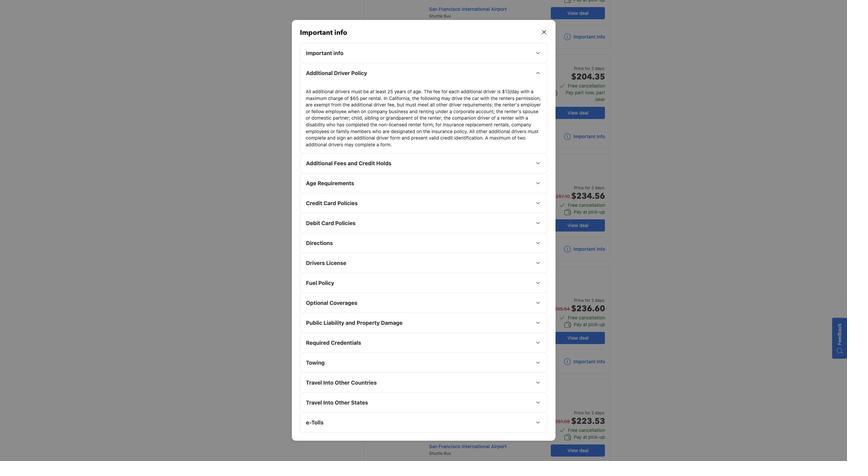 Task type: vqa. For each thing, say whether or not it's contained in the screenshot.
Customers
no



Task type: locate. For each thing, give the bounding box(es) containing it.
1 vertical spatial pick-
[[589, 322, 600, 327]]

2 view deal from the top
[[568, 110, 589, 116]]

2 free cancellation from the top
[[568, 202, 605, 208]]

up for $223.53
[[600, 434, 605, 440]]

1 horizontal spatial credit
[[359, 161, 375, 167]]

up down $236.60
[[600, 322, 605, 327]]

0 horizontal spatial part
[[575, 90, 584, 95]]

deal
[[580, 10, 589, 16], [580, 110, 589, 116], [580, 223, 589, 228], [580, 335, 589, 341], [580, 448, 589, 454]]

2 vertical spatial mileage
[[459, 432, 476, 438]]

automatic
[[497, 188, 519, 194], [497, 413, 519, 419]]

francisco for first san francisco international airport button from the bottom
[[439, 444, 461, 450]]

3 airport from the top
[[491, 331, 507, 337]]

free cancellation down $236.60
[[568, 315, 605, 321]]

unlimited for automatic
[[437, 432, 458, 438]]

policies down requirements
[[337, 201, 358, 207]]

travel
[[306, 380, 322, 386], [306, 400, 322, 406]]

for
[[585, 66, 591, 71], [442, 89, 448, 95], [436, 122, 442, 128], [585, 185, 591, 190], [585, 298, 591, 303], [585, 411, 591, 416]]

supplied by rc - budget image
[[370, 244, 391, 254]]

additional down members
[[354, 135, 375, 141]]

5 view from the top
[[568, 448, 578, 454]]

3 international from the top
[[462, 331, 490, 337]]

1 vertical spatial insurance
[[432, 129, 453, 134]]

1 mileage from the top
[[459, 94, 476, 100]]

2 travel from the top
[[306, 400, 322, 406]]

or left fellow
[[306, 109, 310, 114]]

1 2 from the top
[[592, 66, 594, 71]]

credit left holds
[[359, 161, 375, 167]]

pay at pick-up down $234.56
[[574, 209, 605, 215]]

for inside price for 2 days: $295.54 $236.60
[[585, 298, 591, 303]]

1 san from the top
[[429, 6, 438, 12]]

pay for $204.35
[[566, 90, 574, 95]]

0 vertical spatial automatic
[[497, 188, 519, 194]]

2 for $204.35
[[592, 66, 594, 71]]

important for 3rd important info button from the bottom of the page
[[574, 134, 596, 139]]

4 san from the top
[[429, 444, 438, 450]]

1 vertical spatial renter's
[[505, 109, 521, 114]]

pay at pick-up
[[574, 209, 605, 215], [574, 322, 605, 327], [574, 434, 605, 440]]

1 horizontal spatial must
[[406, 102, 416, 108]]

4 cancellation from the top
[[579, 428, 605, 433]]

3 price from the top
[[574, 298, 584, 303]]

company up two on the top right of page
[[511, 122, 531, 128]]

price up $234.56
[[574, 185, 584, 190]]

2 price from the top
[[574, 185, 584, 190]]

0 vertical spatial bus
[[444, 14, 451, 19]]

2 up $236.60
[[592, 298, 594, 303]]

1 bus from the top
[[444, 14, 451, 19]]

4 price from the top
[[574, 411, 584, 416]]

1 horizontal spatial on
[[416, 129, 422, 134]]

2 bus from the top
[[444, 113, 451, 118]]

compact ford focus or similar
[[429, 60, 500, 69]]

and
[[409, 109, 418, 114], [327, 135, 335, 141], [402, 135, 410, 141], [348, 161, 357, 167], [346, 320, 355, 326]]

debit card policies
[[306, 220, 356, 227]]

price for 2 days: $295.54 $236.60
[[552, 298, 605, 315]]

0 vertical spatial pick-
[[589, 209, 600, 215]]

1 automatic from the top
[[497, 188, 519, 194]]

0 vertical spatial travel
[[306, 380, 322, 386]]

4 view deal from the top
[[568, 335, 589, 341]]

fee,
[[388, 102, 396, 108]]

1
[[437, 85, 440, 91], [497, 85, 499, 91], [437, 310, 440, 316], [497, 310, 499, 316]]

1 part from the left
[[575, 90, 584, 95]]

2 san francisco international airport shuttle bus from the top
[[429, 106, 507, 118]]

view deal button for $261.98
[[551, 445, 605, 457]]

important for 4th important info button
[[574, 359, 596, 365]]

1 vertical spatial intermediate
[[429, 286, 472, 295]]

large right fee
[[441, 85, 453, 91]]

policies inside dropdown button
[[337, 201, 358, 207]]

1 vertical spatial who
[[372, 129, 381, 134]]

for inside price for 2 days: $204.35
[[585, 66, 591, 71]]

the down renting
[[420, 115, 427, 121]]

policies inside dropdown button
[[335, 220, 356, 227]]

1 vertical spatial small
[[500, 310, 512, 316]]

1 horizontal spatial all
[[469, 129, 475, 134]]

product card group containing $236.60
[[364, 267, 611, 374]]

pay down price for 2 days: $257.10 $234.56
[[574, 209, 582, 215]]

4 san francisco international airport button from the top
[[429, 444, 507, 450]]

pick- down $236.60
[[589, 322, 600, 327]]

public liability and property damage button
[[300, 314, 547, 333]]

0 vertical spatial card
[[324, 201, 336, 207]]

1 important info button from the top
[[564, 33, 605, 40]]

3 mileage from the top
[[459, 432, 476, 438]]

employee
[[326, 109, 347, 114]]

into inside dropdown button
[[323, 380, 334, 386]]

1 horizontal spatial are
[[383, 129, 390, 134]]

shuttle for first san francisco international airport button from the bottom
[[429, 451, 443, 456]]

must right but
[[406, 102, 416, 108]]

mileage for automatic
[[459, 432, 476, 438]]

travel into other countries
[[306, 380, 377, 386]]

into inside 'dropdown button'
[[323, 400, 334, 406]]

states
[[351, 400, 368, 406]]

card inside dropdown button
[[324, 201, 336, 207]]

2 into from the top
[[323, 400, 334, 406]]

2 up from the top
[[600, 322, 605, 327]]

$295.54
[[552, 306, 570, 312]]

insurance
[[443, 122, 464, 128], [432, 129, 453, 134]]

1 price from the top
[[574, 66, 584, 71]]

san francisco international airport shuttle bus for first san francisco international airport button from the bottom
[[429, 444, 507, 456]]

1 vertical spatial automatic
[[497, 413, 519, 419]]

days: inside price for 2 days: $295.54 $236.60
[[595, 298, 605, 303]]

pick- for $234.56
[[589, 209, 600, 215]]

mileage for 1 large bag
[[459, 94, 476, 100]]

view for $204.35
[[568, 110, 578, 116]]

present
[[411, 135, 428, 141]]

holds
[[376, 161, 392, 167]]

are
[[306, 102, 313, 108], [383, 129, 390, 134]]

policies for credit card policies
[[337, 201, 358, 207]]

1 product card group from the top
[[364, 0, 611, 49]]

a left "form."
[[377, 142, 379, 148]]

and right fees
[[348, 161, 357, 167]]

compact
[[429, 60, 459, 69]]

1 free cancellation from the top
[[568, 83, 605, 89]]

view deal for $261.98
[[568, 448, 589, 454]]

towing button
[[300, 353, 547, 373]]

other up "travel into other states"
[[335, 380, 350, 386]]

for inside price for 2 days: $257.10 $234.56
[[585, 185, 591, 190]]

5 deal from the top
[[580, 448, 589, 454]]

other left states
[[335, 400, 350, 406]]

info
[[334, 28, 347, 37], [597, 34, 605, 40], [333, 50, 343, 56], [597, 134, 605, 139], [597, 246, 605, 252], [597, 359, 605, 365]]

free for $295.54
[[568, 315, 578, 321]]

other up the under
[[436, 102, 448, 108]]

each
[[449, 89, 460, 95]]

bus for first san francisco international airport button from the bottom
[[444, 451, 451, 456]]

4 view deal button from the top
[[551, 332, 605, 344]]

1 horizontal spatial who
[[372, 129, 381, 134]]

price up $204.35
[[574, 66, 584, 71]]

family
[[336, 129, 349, 134]]

1 small bag
[[497, 85, 522, 91], [497, 310, 522, 316]]

days: up $236.60
[[595, 298, 605, 303]]

fuel policy
[[306, 280, 334, 286]]

2 view from the top
[[568, 110, 578, 116]]

additional up car
[[461, 89, 482, 95]]

0 vertical spatial large
[[441, 85, 453, 91]]

1 vertical spatial all
[[469, 129, 475, 134]]

tolls
[[311, 420, 324, 426]]

5 view deal button from the top
[[551, 445, 605, 457]]

san for third san francisco international airport button from the bottom of the page
[[429, 106, 438, 112]]

1 free from the top
[[568, 83, 578, 89]]

3 san from the top
[[429, 331, 438, 337]]

pick- for $236.60
[[589, 322, 600, 327]]

1 vertical spatial policy
[[318, 280, 334, 286]]

0 vertical spatial unlimited mileage
[[437, 94, 476, 100]]

fellow
[[311, 109, 324, 114]]

0 vertical spatial policy
[[351, 70, 367, 76]]

pay down price for 2 days: $295.54 $236.60
[[574, 322, 582, 327]]

must up $65 at top left
[[351, 89, 362, 95]]

days: up $204.35
[[595, 66, 605, 71]]

san
[[429, 6, 438, 12], [429, 106, 438, 112], [429, 331, 438, 337], [429, 444, 438, 450]]

complete
[[306, 135, 326, 141], [355, 142, 375, 148]]

1 vertical spatial renter
[[408, 122, 421, 128]]

a right the under
[[450, 109, 452, 114]]

card for debit
[[321, 220, 334, 227]]

card
[[324, 201, 336, 207], [321, 220, 334, 227]]

1 vertical spatial bus
[[444, 113, 451, 118]]

1 cancellation from the top
[[579, 83, 605, 89]]

price inside price for 2 days: $261.98 $223.53
[[574, 411, 584, 416]]

renter up rentals,
[[501, 115, 514, 121]]

1 pay at pick-up from the top
[[574, 209, 605, 215]]

1 large bag up san francisco international airport at bottom
[[437, 310, 463, 316]]

2 view deal button from the top
[[551, 107, 605, 119]]

3 product card group from the top
[[364, 154, 611, 262]]

cancellation for $257.10
[[579, 202, 605, 208]]

the down form;
[[423, 129, 430, 134]]

1 horizontal spatial other
[[476, 129, 488, 134]]

0 horizontal spatial may
[[345, 142, 354, 148]]

2 vertical spatial pay at pick-up
[[574, 434, 605, 440]]

0 horizontal spatial company
[[368, 109, 388, 114]]

1 pick- from the top
[[589, 209, 600, 215]]

travel down towing
[[306, 380, 322, 386]]

0 vertical spatial additional
[[306, 70, 333, 76]]

2 airport from the top
[[491, 106, 507, 112]]

small
[[500, 85, 512, 91], [500, 310, 512, 316]]

important info for 1st important info button from the top
[[574, 34, 605, 40]]

view for $261.98
[[568, 448, 578, 454]]

2 up $234.56
[[592, 185, 594, 190]]

travel inside dropdown button
[[306, 380, 322, 386]]

grandparent
[[386, 115, 413, 121]]

price for $295.54
[[574, 298, 584, 303]]

0 vertical spatial san francisco international airport shuttle bus
[[429, 6, 507, 19]]

francisco for third san francisco international airport button from the bottom of the page
[[439, 106, 461, 112]]

insurance up policy.
[[443, 122, 464, 128]]

later
[[596, 96, 605, 102]]

view for $257.10
[[568, 223, 578, 228]]

on
[[361, 109, 366, 114], [416, 129, 422, 134]]

san francisco international airport shuttle bus for 4th san francisco international airport button from the bottom
[[429, 6, 507, 19]]

cancellation down $236.60
[[579, 315, 605, 321]]

important info for second important info button from the bottom
[[574, 246, 605, 252]]

0 vertical spatial into
[[323, 380, 334, 386]]

with
[[521, 89, 530, 95], [480, 95, 489, 101], [515, 115, 524, 121]]

1 up from the top
[[600, 209, 605, 215]]

additional
[[306, 70, 333, 76], [306, 161, 333, 167]]

0 vertical spatial unlimited
[[437, 94, 458, 100]]

1 vertical spatial credit
[[306, 201, 322, 207]]

pay inside pay part now, part later
[[566, 90, 574, 95]]

2 up $223.53
[[592, 411, 594, 416]]

2 shuttle from the top
[[429, 113, 443, 118]]

1 vertical spatial into
[[323, 400, 334, 406]]

0 horizontal spatial all
[[306, 89, 311, 95]]

4 deal from the top
[[580, 335, 589, 341]]

pick- down $234.56
[[589, 209, 600, 215]]

travel into other states button
[[300, 393, 547, 413]]

for up $236.60
[[585, 298, 591, 303]]

price for $204.35
[[574, 66, 584, 71]]

free cancellation up now,
[[568, 83, 605, 89]]

additional down 'employees'
[[306, 142, 327, 148]]

driver down drive
[[449, 102, 462, 108]]

at for $234.56
[[583, 209, 588, 215]]

airport inside button
[[491, 331, 507, 337]]

important
[[300, 28, 333, 37], [574, 34, 596, 40], [306, 50, 332, 56], [574, 134, 596, 139], [574, 246, 596, 252], [574, 359, 596, 365]]

1 francisco from the top
[[439, 6, 461, 12]]

1 into from the top
[[323, 380, 334, 386]]

0 vertical spatial maximum
[[306, 95, 327, 101]]

san francisco international airport
[[429, 331, 507, 337]]

automatic for 4 seats
[[497, 413, 519, 419]]

4 product card group from the top
[[364, 267, 611, 374]]

0 horizontal spatial on
[[361, 109, 366, 114]]

3 cancellation from the top
[[579, 315, 605, 321]]

3 deal from the top
[[580, 223, 589, 228]]

for up $234.56
[[585, 185, 591, 190]]

2 vertical spatial unlimited
[[437, 432, 458, 438]]

0 horizontal spatial renter
[[408, 122, 421, 128]]

unlimited mileage for 1 large bag
[[437, 94, 476, 100]]

at for $236.60
[[583, 322, 588, 327]]

1 vertical spatial maximum
[[490, 135, 511, 141]]

cancellation for $204.35
[[579, 83, 605, 89]]

3 bus from the top
[[444, 451, 451, 456]]

5 product card group from the top
[[364, 380, 611, 461]]

3 view deal button from the top
[[551, 220, 605, 232]]

card down "age requirements"
[[324, 201, 336, 207]]

0 vertical spatial complete
[[306, 135, 326, 141]]

card for credit
[[324, 201, 336, 207]]

2 vertical spatial unlimited mileage
[[437, 432, 476, 438]]

2 deal from the top
[[580, 110, 589, 116]]

days: inside price for 2 days: $257.10 $234.56
[[595, 185, 605, 190]]

part left now,
[[575, 90, 584, 95]]

per
[[360, 95, 367, 101]]

the
[[424, 89, 432, 95]]

0 horizontal spatial credit
[[306, 201, 322, 207]]

0 vertical spatial other
[[436, 102, 448, 108]]

1 vertical spatial unlimited
[[437, 207, 458, 213]]

1 additional from the top
[[306, 70, 333, 76]]

must
[[351, 89, 362, 95], [406, 102, 416, 108], [528, 129, 539, 134]]

free cancellation for $295.54
[[568, 315, 605, 321]]

1 horizontal spatial part
[[597, 90, 605, 95]]

seats for 4 seats
[[442, 413, 453, 419]]

4 free cancellation from the top
[[568, 428, 605, 433]]

domestic
[[311, 115, 332, 121]]

card right debit
[[321, 220, 334, 227]]

unlimited mileage down 4 seats
[[437, 432, 476, 438]]

free down price for 2 days: $295.54 $236.60
[[568, 315, 578, 321]]

airport for 4th san francisco international airport button from the bottom
[[491, 6, 507, 12]]

credentials
[[331, 340, 361, 346]]

fees
[[334, 161, 346, 167]]

2 inside price for 2 days: $295.54 $236.60
[[592, 298, 594, 303]]

other inside travel into other countries dropdown button
[[335, 380, 350, 386]]

other
[[436, 102, 448, 108], [476, 129, 488, 134]]

3 unlimited from the top
[[437, 432, 458, 438]]

policy right 'fuel'
[[318, 280, 334, 286]]

1 vertical spatial other
[[476, 129, 488, 134]]

into
[[323, 380, 334, 386], [323, 400, 334, 406]]

unlimited down 4 seats
[[437, 432, 458, 438]]

price inside price for 2 days: $204.35
[[574, 66, 584, 71]]

on up present at the top
[[416, 129, 422, 134]]

with down "spouse"
[[515, 115, 524, 121]]

0 horizontal spatial who
[[326, 122, 335, 128]]

francisco inside button
[[439, 331, 461, 337]]

price inside price for 2 days: $257.10 $234.56
[[574, 185, 584, 190]]

2 vertical spatial shuttle
[[429, 451, 443, 456]]

4 airport from the top
[[491, 444, 507, 450]]

0 horizontal spatial policy
[[318, 280, 334, 286]]

3 san francisco international airport shuttle bus from the top
[[429, 444, 507, 456]]

automatic for 5 seats
[[497, 188, 519, 194]]

cancellation up now,
[[579, 83, 605, 89]]

2 san francisco international airport button from the top
[[429, 106, 507, 112]]

of left two on the top right of page
[[512, 135, 516, 141]]

1 horizontal spatial complete
[[355, 142, 375, 148]]

and right liability
[[346, 320, 355, 326]]

1 vertical spatial complete
[[355, 142, 375, 148]]

1 deal from the top
[[580, 10, 589, 16]]

travel up the e-tolls
[[306, 400, 322, 406]]

2 large from the top
[[441, 310, 453, 316]]

days: inside price for 2 days: $204.35
[[595, 66, 605, 71]]

4 free from the top
[[568, 428, 578, 433]]

up for $236.60
[[600, 322, 605, 327]]

years
[[394, 89, 406, 95]]

drivers up charge
[[335, 89, 350, 95]]

a
[[531, 89, 534, 95], [450, 109, 452, 114], [497, 115, 500, 121], [526, 115, 528, 121], [377, 142, 379, 148]]

2 pay at pick-up from the top
[[574, 322, 605, 327]]

days: inside price for 2 days: $261.98 $223.53
[[595, 411, 605, 416]]

0 vertical spatial with
[[521, 89, 530, 95]]

2 automatic from the top
[[497, 413, 519, 419]]

additional left driver
[[306, 70, 333, 76]]

maximum up exempt
[[306, 95, 327, 101]]

3 francisco from the top
[[439, 331, 461, 337]]

2 horizontal spatial must
[[528, 129, 539, 134]]

3 free from the top
[[568, 315, 578, 321]]

3 view from the top
[[568, 223, 578, 228]]

travel for travel into other countries
[[306, 380, 322, 386]]

card inside dropdown button
[[321, 220, 334, 227]]

for for $295.54
[[585, 298, 591, 303]]

and left renting
[[409, 109, 418, 114]]

2 vertical spatial bus
[[444, 451, 451, 456]]

into up "travel into other states"
[[323, 380, 334, 386]]

up down $234.56
[[600, 209, 605, 215]]

2 inside price for 2 days: $204.35
[[592, 66, 594, 71]]

1 seats from the top
[[442, 188, 453, 194]]

policy
[[351, 70, 367, 76], [318, 280, 334, 286]]

2 cancellation from the top
[[579, 202, 605, 208]]

for for $257.10
[[585, 185, 591, 190]]

3 unlimited mileage from the top
[[437, 432, 476, 438]]

1 days: from the top
[[595, 66, 605, 71]]

1 vertical spatial large
[[441, 310, 453, 316]]

deal for $261.98
[[580, 448, 589, 454]]

days: for $257.10
[[595, 185, 605, 190]]

of left $65 at top left
[[344, 95, 349, 101]]

0 vertical spatial 1 small bag
[[497, 85, 522, 91]]

supplied by thrifty image
[[370, 132, 391, 142]]

free cancellation down $234.56
[[568, 202, 605, 208]]

0 vertical spatial credit
[[359, 161, 375, 167]]

insurance up credit
[[432, 129, 453, 134]]

policies
[[337, 201, 358, 207], [335, 220, 356, 227]]

company
[[368, 109, 388, 114], [511, 122, 531, 128]]

for for $204.35
[[585, 66, 591, 71]]

product card group
[[364, 0, 611, 49], [364, 54, 611, 149], [364, 154, 611, 262], [364, 267, 611, 374], [364, 380, 611, 461]]

0 horizontal spatial are
[[306, 102, 313, 108]]

3 days: from the top
[[595, 298, 605, 303]]

san for 4th san francisco international airport button from the bottom
[[429, 6, 438, 12]]

additional for additional fees and credit holds
[[306, 161, 333, 167]]

1 vertical spatial other
[[335, 400, 350, 406]]

travel inside 'dropdown button'
[[306, 400, 322, 406]]

of
[[407, 89, 412, 95], [344, 95, 349, 101], [414, 115, 418, 121], [491, 115, 496, 121], [512, 135, 516, 141]]

3 free cancellation from the top
[[568, 315, 605, 321]]

or right focus
[[482, 62, 486, 67]]

pay left now,
[[566, 90, 574, 95]]

pay down price for 2 days: $261.98 $223.53 in the bottom right of the page
[[574, 434, 582, 440]]

additional driver policy button
[[300, 63, 547, 83]]

0 vertical spatial shuttle
[[429, 14, 443, 19]]

1 vertical spatial up
[[600, 322, 605, 327]]

1 unlimited from the top
[[437, 94, 458, 100]]

or inside 'compact ford focus or similar'
[[482, 62, 486, 67]]

3 shuttle from the top
[[429, 451, 443, 456]]

25
[[387, 89, 393, 95]]

0 vertical spatial seats
[[442, 188, 453, 194]]

1 1 small bag from the top
[[497, 85, 522, 91]]

product card group containing $204.35
[[364, 54, 611, 149]]

must down "spouse"
[[528, 129, 539, 134]]

2 vertical spatial must
[[528, 129, 539, 134]]

important info for 3rd important info button from the bottom of the page
[[574, 134, 605, 139]]

drivers license button
[[300, 254, 547, 273]]

1 vertical spatial additional
[[306, 161, 333, 167]]

4 days: from the top
[[595, 411, 605, 416]]

days: for $204.35
[[595, 66, 605, 71]]

free cancellation down $223.53
[[568, 428, 605, 433]]

0 vertical spatial 1 large bag
[[437, 85, 463, 91]]

other inside travel into other states 'dropdown button'
[[335, 400, 350, 406]]

view deal button
[[551, 7, 605, 19], [551, 107, 605, 119], [551, 220, 605, 232], [551, 332, 605, 344], [551, 445, 605, 457]]

important info button
[[564, 33, 605, 40], [564, 133, 605, 140], [564, 246, 605, 253], [564, 359, 605, 365]]

deal for $295.54
[[580, 335, 589, 341]]

2 san from the top
[[429, 106, 438, 112]]

feedback
[[837, 324, 843, 346]]

seats for 5 seats
[[442, 188, 453, 194]]

international
[[462, 6, 490, 12], [462, 106, 490, 112], [462, 331, 490, 337], [462, 444, 490, 450]]

may down an
[[345, 142, 354, 148]]

0 vertical spatial renter
[[501, 115, 514, 121]]

$204.35
[[572, 71, 605, 83]]

0 vertical spatial up
[[600, 209, 605, 215]]

days: up $234.56
[[595, 185, 605, 190]]

free down price for 2 days: $257.10 $234.56
[[568, 202, 578, 208]]

2 inside price for 2 days: $257.10 $234.56
[[592, 185, 594, 190]]

complete down 'employees'
[[306, 135, 326, 141]]

for inside price for 2 days: $261.98 $223.53
[[585, 411, 591, 416]]

0 vertical spatial pay at pick-up
[[574, 209, 605, 215]]

of down account;
[[491, 115, 496, 121]]

2 2 from the top
[[592, 185, 594, 190]]

unlimited mileage up the corporate on the top of page
[[437, 94, 476, 100]]

travel for travel into other states
[[306, 400, 322, 406]]

drivers
[[306, 260, 325, 266]]

price for 2 days: $257.10 $234.56
[[553, 185, 605, 202]]

maximum
[[306, 95, 327, 101], [490, 135, 511, 141]]

2 for $295.54
[[592, 298, 594, 303]]

policy right driver
[[351, 70, 367, 76]]

1 view deal from the top
[[568, 10, 589, 16]]

1 travel from the top
[[306, 380, 322, 386]]

1 large bag up drive
[[437, 85, 463, 91]]

1 vertical spatial seats
[[442, 413, 453, 419]]

0 vertical spatial small
[[500, 85, 512, 91]]

3 view deal from the top
[[568, 223, 589, 228]]

3 pay at pick-up from the top
[[574, 434, 605, 440]]

and left sign
[[327, 135, 335, 141]]

who down non-
[[372, 129, 381, 134]]

1 vertical spatial policies
[[335, 220, 356, 227]]

at for $223.53
[[583, 434, 588, 440]]

meet
[[418, 102, 429, 108]]

up down $223.53
[[600, 434, 605, 440]]

free for $204.35
[[568, 83, 578, 89]]

cancellation for $261.98
[[579, 428, 605, 433]]

renter left form;
[[408, 122, 421, 128]]

valid
[[429, 135, 439, 141]]

for down "renter;"
[[436, 122, 442, 128]]

1 vertical spatial mileage
[[459, 207, 476, 213]]

price for 2 days: $204.35
[[572, 66, 605, 83]]

1 vertical spatial unlimited mileage
[[437, 207, 476, 213]]

debit card policies button
[[300, 214, 547, 233]]

bag
[[454, 85, 463, 91], [514, 85, 522, 91], [454, 310, 463, 316], [514, 310, 522, 316]]

view deal button for $257.10
[[551, 220, 605, 232]]

driver
[[483, 89, 496, 95], [374, 102, 386, 108], [449, 102, 462, 108], [478, 115, 490, 121], [376, 135, 389, 141]]

0 vertical spatial renter's
[[503, 102, 520, 108]]

or up non-
[[380, 115, 385, 121]]

other down replacement in the top right of the page
[[476, 129, 488, 134]]

with up permission,
[[521, 89, 530, 95]]

1 vertical spatial shuttle
[[429, 113, 443, 118]]

deal for $257.10
[[580, 223, 589, 228]]

0 horizontal spatial complete
[[306, 135, 326, 141]]

with right car
[[480, 95, 489, 101]]

2 vertical spatial with
[[515, 115, 524, 121]]

2 francisco from the top
[[439, 106, 461, 112]]

unlimited mileage
[[437, 94, 476, 100], [437, 207, 476, 213], [437, 432, 476, 438]]

age
[[306, 181, 316, 187]]

price up $236.60
[[574, 298, 584, 303]]

2 inside price for 2 days: $261.98 $223.53
[[592, 411, 594, 416]]

employer
[[521, 102, 541, 108]]

1 san francisco international airport shuttle bus from the top
[[429, 6, 507, 19]]

2 seats from the top
[[442, 413, 453, 419]]

3 2 from the top
[[592, 298, 594, 303]]

are down non-
[[383, 129, 390, 134]]

price inside price for 2 days: $295.54 $236.60
[[574, 298, 584, 303]]

1 unlimited mileage from the top
[[437, 94, 476, 100]]



Task type: describe. For each thing, give the bounding box(es) containing it.
additional for additional driver policy
[[306, 70, 333, 76]]

0 vertical spatial who
[[326, 122, 335, 128]]

price for $257.10
[[574, 185, 584, 190]]

or left family
[[330, 129, 335, 134]]

rental.
[[369, 95, 382, 101]]

san francisco international airport shuttle bus for third san francisco international airport button from the bottom of the page
[[429, 106, 507, 118]]

0 vertical spatial on
[[361, 109, 366, 114]]

free cancellation for $257.10
[[568, 202, 605, 208]]

e-tolls button
[[300, 413, 547, 433]]

2 unlimited from the top
[[437, 207, 458, 213]]

3 important info button from the top
[[564, 246, 605, 253]]

0 vertical spatial may
[[441, 95, 450, 101]]

1 vertical spatial drivers
[[512, 129, 526, 134]]

renter;
[[428, 115, 442, 121]]

$236.60
[[572, 303, 605, 315]]

renting
[[419, 109, 434, 114]]

francisco for 4th san francisco international airport button from the bottom
[[439, 6, 461, 12]]

renters
[[499, 95, 515, 101]]

additional down per
[[351, 102, 372, 108]]

employees
[[306, 129, 329, 134]]

directions
[[306, 240, 333, 247]]

important info dialog
[[284, 12, 564, 450]]

view deal for $257.10
[[568, 223, 589, 228]]

requirements:
[[463, 102, 493, 108]]

1 san francisco international airport button from the top
[[429, 6, 507, 12]]

pay at pick-up for $223.53
[[574, 434, 605, 440]]

public liability and property damage
[[306, 320, 403, 326]]

product card group containing $234.56
[[364, 154, 611, 262]]

e-
[[306, 420, 311, 426]]

deal for $204.35
[[580, 110, 589, 116]]

exempt
[[314, 102, 330, 108]]

free cancellation for $204.35
[[568, 83, 605, 89]]

1 horizontal spatial policy
[[351, 70, 367, 76]]

or up the disability
[[306, 115, 310, 121]]

view deal button for $204.35
[[551, 107, 605, 119]]

fee
[[433, 89, 440, 95]]

2 1 small bag from the top
[[497, 310, 522, 316]]

additional driver policy
[[306, 70, 367, 76]]

of down meet
[[414, 115, 418, 121]]

a up permission,
[[531, 89, 534, 95]]

the down renters
[[494, 102, 501, 108]]

of left age.
[[407, 89, 412, 95]]

1 view deal button from the top
[[551, 7, 605, 19]]

companion
[[452, 115, 476, 121]]

unlimited for 1 large bag
[[437, 94, 458, 100]]

1 horizontal spatial renter
[[501, 115, 514, 121]]

product card group containing $223.53
[[364, 380, 611, 461]]

similar
[[488, 62, 500, 67]]

1 vertical spatial are
[[383, 129, 390, 134]]

days: for $295.54
[[595, 298, 605, 303]]

members
[[351, 129, 371, 134]]

other for states
[[335, 400, 350, 406]]

form;
[[423, 122, 434, 128]]

bus for 4th san francisco international airport button from the bottom
[[444, 14, 451, 19]]

travel into other countries button
[[300, 373, 547, 393]]

0 horizontal spatial maximum
[[306, 95, 327, 101]]

5 seats
[[437, 188, 453, 194]]

in
[[384, 95, 388, 101]]

1 1 large bag from the top
[[437, 85, 463, 91]]

into for travel into other states
[[323, 400, 334, 406]]

charge
[[328, 95, 343, 101]]

view deal for $204.35
[[568, 110, 589, 116]]

is
[[497, 89, 501, 95]]

unlimited mileage for automatic
[[437, 432, 476, 438]]

price for $261.98
[[574, 411, 584, 416]]

view deal for $295.54
[[568, 335, 589, 341]]

driver up "form."
[[376, 135, 389, 141]]

additional up exempt
[[312, 89, 334, 95]]

all
[[430, 102, 435, 108]]

free for $257.10
[[568, 202, 578, 208]]

2 vertical spatial drivers
[[328, 142, 343, 148]]

1 small from the top
[[500, 85, 512, 91]]

important inside important info dropdown button
[[306, 50, 332, 56]]

important for 1st important info button from the top
[[574, 34, 596, 40]]

4 important info button from the top
[[564, 359, 605, 365]]

1 vertical spatial company
[[511, 122, 531, 128]]

additional fees and credit holds
[[306, 161, 392, 167]]

policy.
[[454, 129, 468, 134]]

2 intermediate from the top
[[429, 286, 472, 295]]

be
[[363, 89, 369, 95]]

driver down rental.
[[374, 102, 386, 108]]

when
[[348, 109, 360, 114]]

age.
[[413, 89, 423, 95]]

4 seats
[[437, 413, 453, 419]]

2 for $257.10
[[592, 185, 594, 190]]

view deal button for $295.54
[[551, 332, 605, 344]]

2 small from the top
[[500, 310, 512, 316]]

all additional drivers must be at least 25 years of age. the fee for each additional driver is $13/day with a maximum charge of $65 per rental. in california, the following may drive the car with the renters permission, are exempt from the additional driver fee, but must meet all other driver requirements: the renter's employer or fellow employee when on company business and renting under a corporate account; the renter's spouse or domestic partner; child, sibling or grandparent of the renter; the companion driver of a renter with a disability who has completed the non-licensed renter form; for insurance replacement rentals, company employees or family members who are designated on the insurance policy. all other additional drivers must complete and sign an additional driver form and present valid credit identification. a maximum of two additional drivers may complete a form.
[[306, 89, 541, 148]]

cancellation for $295.54
[[579, 315, 605, 321]]

price for 2 days: $261.98 $223.53
[[552, 411, 605, 427]]

other for countries
[[335, 380, 350, 386]]

pay at pick-up for $236.60
[[574, 322, 605, 327]]

identification.
[[454, 135, 484, 141]]

the down 'sibling'
[[370, 122, 377, 128]]

driver left is
[[483, 89, 496, 95]]

designated
[[391, 129, 415, 134]]

travel into other states
[[306, 400, 368, 406]]

from
[[331, 102, 341, 108]]

policies for debit card policies
[[335, 220, 356, 227]]

two
[[518, 135, 526, 141]]

0 vertical spatial company
[[368, 109, 388, 114]]

optional coverages
[[306, 300, 357, 306]]

the down the under
[[444, 115, 451, 121]]

3 san francisco international airport button from the top
[[429, 331, 507, 337]]

2 1 large bag from the top
[[437, 310, 463, 316]]

focus
[[470, 62, 481, 67]]

age requirements
[[306, 181, 354, 187]]

required credentials
[[306, 340, 361, 346]]

4
[[437, 413, 440, 419]]

important for second important info button from the bottom
[[574, 246, 596, 252]]

requirements
[[318, 181, 354, 187]]

airport for first san francisco international airport button from the bottom
[[491, 444, 507, 450]]

san inside button
[[429, 331, 438, 337]]

coverages
[[330, 300, 357, 306]]

$13/day
[[502, 89, 519, 95]]

following
[[421, 95, 440, 101]]

2 for $261.98
[[592, 411, 594, 416]]

the left car
[[464, 95, 471, 101]]

san for first san francisco international airport button from the bottom
[[429, 444, 438, 450]]

$223.53
[[572, 416, 605, 427]]

age requirements button
[[300, 174, 547, 193]]

2 important info button from the top
[[564, 133, 605, 140]]

1 vertical spatial must
[[406, 102, 416, 108]]

$257.10
[[553, 194, 570, 199]]

required credentials button
[[300, 333, 547, 353]]

days: for $261.98
[[595, 411, 605, 416]]

info inside dropdown button
[[333, 50, 343, 56]]

pay at pick-up for $234.56
[[574, 209, 605, 215]]

sign
[[337, 135, 346, 141]]

a up rentals,
[[497, 115, 500, 121]]

pick- for $223.53
[[589, 434, 600, 440]]

additional down rentals,
[[489, 129, 510, 134]]

1 vertical spatial may
[[345, 142, 354, 148]]

shuttle for third san francisco international airport button from the bottom of the page
[[429, 113, 443, 118]]

damage
[[381, 320, 403, 326]]

0 horizontal spatial must
[[351, 89, 362, 95]]

spouse
[[523, 109, 539, 114]]

car
[[472, 95, 479, 101]]

0 vertical spatial all
[[306, 89, 311, 95]]

and down designated
[[402, 135, 410, 141]]

view for $295.54
[[568, 335, 578, 341]]

rentals,
[[494, 122, 510, 128]]

ford
[[460, 62, 469, 67]]

fuel policy button
[[300, 274, 547, 293]]

important info button
[[300, 43, 547, 63]]

required
[[306, 340, 330, 346]]

1 international from the top
[[462, 6, 490, 12]]

2 mileage from the top
[[459, 207, 476, 213]]

form.
[[380, 142, 392, 148]]

important info for 4th important info button
[[574, 359, 605, 365]]

now,
[[585, 90, 595, 95]]

for right fee
[[442, 89, 448, 95]]

a
[[485, 135, 488, 141]]

1 horizontal spatial maximum
[[490, 135, 511, 141]]

shuttle for 4th san francisco international airport button from the bottom
[[429, 14, 443, 19]]

completed
[[346, 122, 369, 128]]

has
[[337, 122, 344, 128]]

additional fees and credit holds button
[[300, 154, 547, 173]]

public
[[306, 320, 322, 326]]

pay for $257.10
[[574, 209, 582, 215]]

airport for third san francisco international airport button from the bottom of the page
[[491, 106, 507, 112]]

product card group containing san francisco international airport
[[364, 0, 611, 49]]

bus for third san francisco international airport button from the bottom of the page
[[444, 113, 451, 118]]

driver
[[334, 70, 350, 76]]

up for $234.56
[[600, 209, 605, 215]]

for for $261.98
[[585, 411, 591, 416]]

the up rentals,
[[496, 109, 503, 114]]

credit inside additional fees and credit holds dropdown button
[[359, 161, 375, 167]]

pay part now, part later
[[566, 90, 605, 102]]

into for travel into other countries
[[323, 380, 334, 386]]

1 intermediate from the top
[[429, 173, 472, 182]]

0 vertical spatial drivers
[[335, 89, 350, 95]]

credit inside credit card policies dropdown button
[[306, 201, 322, 207]]

liability
[[324, 320, 344, 326]]

e-tolls
[[306, 420, 324, 426]]

credit card policies button
[[300, 194, 547, 213]]

0 horizontal spatial other
[[436, 102, 448, 108]]

driver down account;
[[478, 115, 490, 121]]

feedback button
[[833, 318, 848, 359]]

2 part from the left
[[597, 90, 605, 95]]

1 view from the top
[[568, 10, 578, 16]]

credit
[[440, 135, 453, 141]]

the down is
[[491, 95, 498, 101]]

a down "spouse"
[[526, 115, 528, 121]]

0 vertical spatial insurance
[[443, 122, 464, 128]]

corporate
[[453, 109, 475, 114]]

4 international from the top
[[462, 444, 490, 450]]

pay for $261.98
[[574, 434, 582, 440]]

2 international from the top
[[462, 106, 490, 112]]

form
[[390, 135, 400, 141]]

at inside all additional drivers must be at least 25 years of age. the fee for each additional driver is $13/day with a maximum charge of $65 per rental. in california, the following may drive the car with the renters permission, are exempt from the additional driver fee, but must meet all other driver requirements: the renter's employer or fellow employee when on company business and renting under a corporate account; the renter's spouse or domestic partner; child, sibling or grandparent of the renter; the companion driver of a renter with a disability who has completed the non-licensed renter form; for insurance replacement rentals, company employees or family members who are designated on the insurance policy. all other additional drivers must complete and sign an additional driver form and present valid credit identification. a maximum of two additional drivers may complete a form.
[[370, 89, 374, 95]]

important info inside dropdown button
[[306, 50, 343, 56]]

0 vertical spatial are
[[306, 102, 313, 108]]

sibling
[[365, 115, 379, 121]]

the right from
[[343, 102, 350, 108]]

disability
[[306, 122, 325, 128]]

2 unlimited mileage from the top
[[437, 207, 476, 213]]

1 large from the top
[[441, 85, 453, 91]]

1 vertical spatial with
[[480, 95, 489, 101]]

free cancellation for $261.98
[[568, 428, 605, 433]]

account;
[[476, 109, 495, 114]]

free for $261.98
[[568, 428, 578, 433]]

pay for $295.54
[[574, 322, 582, 327]]

the down age.
[[412, 95, 419, 101]]

partner;
[[333, 115, 350, 121]]

debit
[[306, 220, 320, 227]]

$261.98
[[552, 419, 570, 425]]

optional coverages button
[[300, 294, 547, 313]]

directions button
[[300, 234, 547, 253]]



